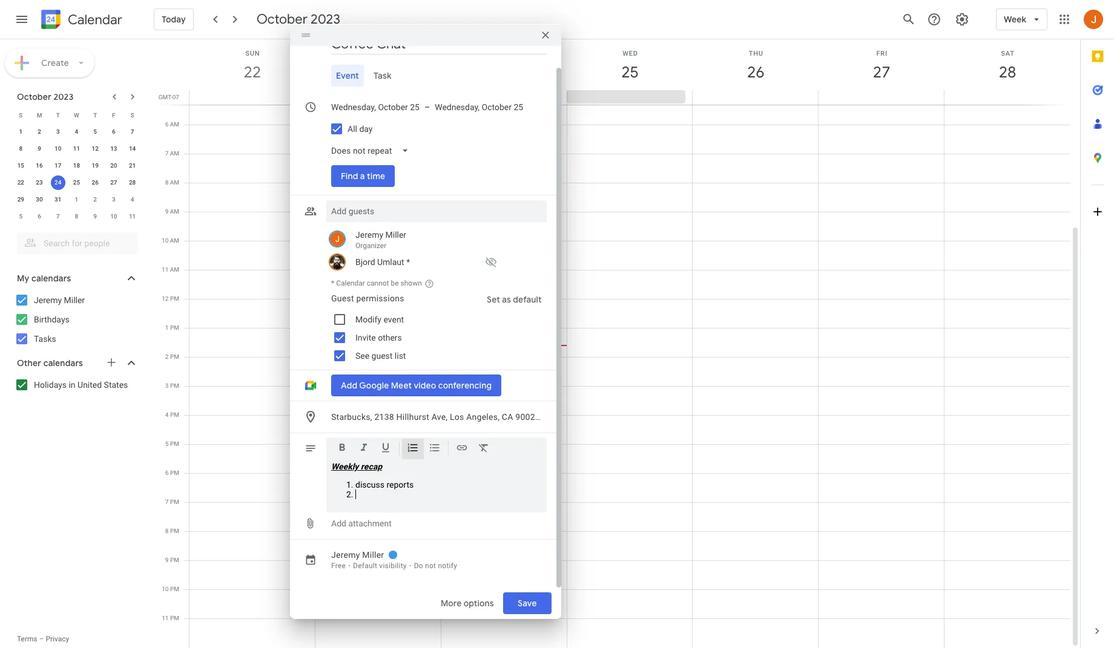 Task type: describe. For each thing, give the bounding box(es) containing it.
28 link
[[994, 59, 1022, 87]]

tab list containing event
[[300, 65, 547, 87]]

27 inside grid
[[873, 62, 890, 82]]

8 for 8 pm
[[165, 528, 169, 535]]

13 element
[[107, 142, 121, 156]]

my calendars list
[[2, 291, 150, 349]]

holidays in united states
[[34, 381, 128, 390]]

november 4 element
[[125, 193, 140, 207]]

see guest list
[[356, 352, 406, 361]]

jeremy inside jeremy miller organizer
[[356, 231, 384, 240]]

5 for november 5 element
[[19, 213, 23, 220]]

others
[[378, 334, 402, 343]]

27 inside row
[[110, 179, 117, 186]]

fri
[[877, 50, 888, 58]]

0 vertical spatial –
[[425, 103, 430, 112]]

25 element
[[69, 176, 84, 190]]

modify event
[[356, 315, 404, 325]]

1 horizontal spatial 28
[[999, 62, 1016, 82]]

2 s from the left
[[131, 112, 134, 118]]

4 cell from the left
[[693, 90, 819, 105]]

28 inside 28 element
[[129, 179, 136, 186]]

row containing 1
[[12, 124, 142, 141]]

free
[[331, 563, 346, 571]]

starbucks, 2138 hillhurst ave, los angeles, ca 90027, usa
[[331, 413, 561, 423]]

pm for 1 pm
[[170, 325, 179, 331]]

default visibility
[[353, 563, 407, 571]]

calendar element
[[39, 7, 122, 34]]

wed
[[623, 50, 638, 58]]

1 cell from the left
[[190, 90, 316, 105]]

row containing 29
[[12, 191, 142, 208]]

10 am
[[162, 238, 179, 244]]

1 pm
[[165, 325, 179, 331]]

settings menu image
[[956, 12, 970, 27]]

0 horizontal spatial –
[[39, 636, 44, 644]]

set as default button
[[482, 289, 547, 311]]

15 element
[[14, 159, 28, 173]]

26 element
[[88, 176, 103, 190]]

17 element
[[51, 159, 65, 173]]

pm for 11 pm
[[170, 616, 179, 622]]

terms link
[[17, 636, 37, 644]]

25 inside wed 25
[[621, 62, 638, 82]]

24
[[55, 179, 61, 186]]

be
[[391, 280, 399, 288]]

event
[[384, 315, 404, 325]]

9 am
[[165, 208, 179, 215]]

bulleted list image
[[429, 443, 441, 457]]

3 for 3 pm
[[165, 383, 169, 390]]

discuss
[[356, 481, 385, 490]]

organizer
[[356, 242, 387, 251]]

4 pm
[[165, 412, 179, 419]]

11 for 11 element
[[73, 145, 80, 152]]

tasks
[[34, 334, 56, 344]]

november 9 element
[[88, 210, 103, 224]]

4 for 4 pm
[[165, 412, 169, 419]]

31
[[55, 196, 61, 203]]

set as default
[[487, 295, 542, 306]]

underline image
[[380, 443, 392, 457]]

0 vertical spatial 4
[[75, 128, 78, 135]]

my calendars button
[[2, 269, 150, 288]]

hillhurst
[[397, 413, 430, 423]]

pm for 12 pm
[[170, 296, 179, 302]]

pm for 4 pm
[[170, 412, 179, 419]]

24, today element
[[51, 176, 65, 190]]

weekly recap
[[331, 463, 382, 472]]

8 pm
[[165, 528, 179, 535]]

7 for 7 pm
[[165, 499, 169, 506]]

6 pm
[[165, 470, 179, 477]]

find a time button
[[331, 162, 395, 191]]

8 up 15
[[19, 145, 23, 152]]

18 element
[[69, 159, 84, 173]]

add attachment
[[331, 520, 392, 529]]

19 element
[[88, 159, 103, 173]]

terms
[[17, 636, 37, 644]]

0 vertical spatial october 2023
[[257, 11, 341, 28]]

90027,
[[516, 413, 542, 423]]

10 for 10 pm
[[162, 587, 169, 593]]

bjord umlaut tree item
[[327, 253, 547, 272]]

w
[[74, 112, 79, 118]]

19
[[92, 162, 99, 169]]

4 for the november 4 element
[[131, 196, 134, 203]]

End date text field
[[435, 100, 524, 115]]

* calendar cannot be shown
[[331, 280, 422, 288]]

1 horizontal spatial tab list
[[1082, 39, 1115, 615]]

gmt-
[[159, 94, 173, 101]]

pm for 7 pm
[[170, 499, 179, 506]]

row containing 8
[[12, 141, 142, 158]]

11 for 11 am
[[162, 267, 169, 273]]

remove formatting image
[[478, 443, 490, 457]]

november 1 element
[[69, 193, 84, 207]]

as
[[503, 295, 512, 306]]

13
[[110, 145, 117, 152]]

bold image
[[336, 443, 348, 457]]

november 10 element
[[107, 210, 121, 224]]

* inside bjord umlaut tree item
[[407, 258, 410, 267]]

find a time
[[341, 171, 386, 182]]

9 for 9 pm
[[165, 557, 169, 564]]

add other calendars image
[[105, 357, 118, 369]]

terms – privacy
[[17, 636, 69, 644]]

9 up 16
[[38, 145, 41, 152]]

1 vertical spatial jeremy miller
[[331, 551, 384, 561]]

am for 8 am
[[170, 179, 179, 186]]

am for 10 am
[[170, 238, 179, 244]]

29
[[17, 196, 24, 203]]

0 vertical spatial october
[[257, 11, 308, 28]]

starbucks, 2138 hillhurst ave, los angeles, ca 90027, usa button
[[327, 407, 561, 429]]

m
[[37, 112, 42, 118]]

other calendars
[[17, 358, 83, 369]]

12 for 12
[[92, 145, 99, 152]]

sun 22
[[243, 50, 261, 82]]

1 for 1 pm
[[165, 325, 169, 331]]

row group containing 1
[[12, 124, 142, 225]]

angeles,
[[467, 413, 500, 423]]

jeremy miller organizer
[[356, 231, 407, 251]]

sun
[[246, 50, 260, 58]]

12 element
[[88, 142, 103, 156]]

bjord
[[356, 258, 375, 267]]

task button
[[369, 65, 397, 87]]

november 3 element
[[107, 193, 121, 207]]

guest permissions
[[331, 294, 405, 304]]

am for 11 am
[[170, 267, 179, 273]]

thu
[[749, 50, 764, 58]]

20 element
[[107, 159, 121, 173]]

jeremy inside my calendars list
[[34, 296, 62, 305]]

0 horizontal spatial calendar
[[68, 11, 122, 28]]

row containing 15
[[12, 158, 142, 175]]

november 11 element
[[125, 210, 140, 224]]

0 vertical spatial 1
[[19, 128, 23, 135]]

october 2023 grid
[[12, 107, 142, 225]]

jeremy miller, organizer tree item
[[327, 227, 547, 253]]

17
[[55, 162, 61, 169]]

all
[[348, 124, 357, 134]]

1 s from the left
[[19, 112, 23, 118]]

1 horizontal spatial 22
[[243, 62, 261, 82]]

miller inside jeremy miller organizer
[[386, 231, 407, 240]]

insert link image
[[456, 443, 468, 457]]

los
[[450, 413, 464, 423]]

28 element
[[125, 176, 140, 190]]

10 pm
[[162, 587, 179, 593]]

26 inside row
[[92, 179, 99, 186]]

12 for 12 pm
[[162, 296, 169, 302]]

8 am
[[165, 179, 179, 186]]

privacy
[[46, 636, 69, 644]]

bjord umlaut *
[[356, 258, 410, 267]]

6 for 6 pm
[[165, 470, 169, 477]]

sat 28
[[999, 50, 1016, 82]]

1 horizontal spatial 2023
[[311, 11, 341, 28]]

my calendars
[[17, 273, 71, 284]]

1 vertical spatial october 2023
[[17, 92, 74, 102]]

1 vertical spatial 2023
[[54, 92, 74, 102]]

discuss reports
[[356, 481, 414, 490]]

5 for 5 pm
[[165, 441, 169, 448]]

show schedule of bjord umlaut image
[[482, 253, 501, 272]]

do not notify
[[414, 563, 458, 571]]

10 element
[[51, 142, 65, 156]]

november 7 element
[[51, 210, 65, 224]]

do
[[414, 563, 423, 571]]

visibility
[[380, 563, 407, 571]]

0 vertical spatial 2
[[38, 128, 41, 135]]

row inside grid
[[184, 90, 1081, 105]]

6 for 6 am
[[165, 121, 169, 128]]

9 for 9 am
[[165, 208, 169, 215]]

row containing s
[[12, 107, 142, 124]]

a
[[360, 171, 365, 182]]

my
[[17, 273, 29, 284]]



Task type: locate. For each thing, give the bounding box(es) containing it.
1 horizontal spatial 4
[[131, 196, 134, 203]]

Start date text field
[[331, 100, 420, 115]]

0 horizontal spatial 22
[[17, 179, 24, 186]]

11 element
[[69, 142, 84, 156]]

miller up default visibility at the left bottom
[[363, 551, 384, 561]]

0 horizontal spatial 27
[[110, 179, 117, 186]]

0 vertical spatial 2023
[[311, 11, 341, 28]]

23 element
[[32, 176, 47, 190]]

pm for 3 pm
[[170, 383, 179, 390]]

0 horizontal spatial 12
[[92, 145, 99, 152]]

modify
[[356, 315, 382, 325]]

jeremy up organizer
[[356, 231, 384, 240]]

1 for november 1 element
[[75, 196, 78, 203]]

9 up 10 pm
[[165, 557, 169, 564]]

0 horizontal spatial 2
[[38, 128, 41, 135]]

calendar up create
[[68, 11, 122, 28]]

jeremy up the free
[[331, 551, 360, 561]]

4 am from the top
[[170, 208, 179, 215]]

cell down tue
[[441, 90, 567, 105]]

calendars inside dropdown button
[[43, 358, 83, 369]]

other calendars button
[[2, 354, 150, 373]]

row down november 1 element
[[12, 208, 142, 225]]

create
[[41, 58, 69, 68]]

reports
[[387, 481, 414, 490]]

22
[[243, 62, 261, 82], [17, 179, 24, 186]]

6 down 30 element
[[38, 213, 41, 220]]

0 vertical spatial calendars
[[31, 273, 71, 284]]

1 vertical spatial 5
[[19, 213, 23, 220]]

6 pm from the top
[[170, 441, 179, 448]]

07
[[173, 94, 179, 101]]

am for 6 am
[[170, 121, 179, 128]]

pm up 5 pm
[[170, 412, 179, 419]]

miller
[[386, 231, 407, 240], [64, 296, 85, 305], [363, 551, 384, 561]]

row up november 1 element
[[12, 175, 142, 191]]

2 horizontal spatial 3
[[165, 383, 169, 390]]

time
[[367, 171, 386, 182]]

today
[[162, 14, 186, 25]]

0 vertical spatial 5
[[94, 128, 97, 135]]

row down 25 "link"
[[184, 90, 1081, 105]]

0 vertical spatial 22
[[243, 62, 261, 82]]

2 down m
[[38, 128, 41, 135]]

0 horizontal spatial 28
[[129, 179, 136, 186]]

1 vertical spatial miller
[[64, 296, 85, 305]]

18
[[73, 162, 80, 169]]

0 horizontal spatial 2023
[[54, 92, 74, 102]]

0 vertical spatial 27
[[873, 62, 890, 82]]

0 vertical spatial jeremy miller
[[34, 296, 85, 305]]

1 down 12 pm
[[165, 325, 169, 331]]

october up sun
[[257, 11, 308, 28]]

2 horizontal spatial 5
[[165, 441, 169, 448]]

pm up 2 pm
[[170, 325, 179, 331]]

10 for 10 element
[[55, 145, 61, 152]]

1 am from the top
[[170, 121, 179, 128]]

cell down "28" link
[[945, 90, 1071, 105]]

7 up 8 pm
[[165, 499, 169, 506]]

7 down 6 am
[[165, 150, 169, 157]]

calendars for my calendars
[[31, 273, 71, 284]]

row
[[184, 90, 1081, 105], [12, 107, 142, 124], [12, 124, 142, 141], [12, 141, 142, 158], [12, 158, 142, 175], [12, 175, 142, 191], [12, 191, 142, 208], [12, 208, 142, 225]]

usa
[[545, 413, 561, 423]]

1 horizontal spatial 27
[[873, 62, 890, 82]]

0 horizontal spatial 1
[[19, 128, 23, 135]]

list
[[395, 352, 406, 361]]

2 horizontal spatial 1
[[165, 325, 169, 331]]

row up 25 element
[[12, 158, 142, 175]]

pm down 5 pm
[[170, 470, 179, 477]]

27 down fri
[[873, 62, 890, 82]]

0 horizontal spatial 5
[[19, 213, 23, 220]]

10 up 11 pm
[[162, 587, 169, 593]]

2 t from the left
[[93, 112, 97, 118]]

28 down 21 element
[[129, 179, 136, 186]]

t left f
[[93, 112, 97, 118]]

miller inside my calendars list
[[64, 296, 85, 305]]

am down 8 am at the top of page
[[170, 208, 179, 215]]

2 vertical spatial 5
[[165, 441, 169, 448]]

row up 18
[[12, 141, 142, 158]]

21
[[129, 162, 136, 169]]

ave,
[[432, 413, 448, 423]]

28
[[999, 62, 1016, 82], [129, 179, 136, 186]]

23
[[36, 179, 43, 186]]

create button
[[5, 48, 94, 78]]

22 element
[[14, 176, 28, 190]]

1 vertical spatial october
[[17, 92, 51, 102]]

29 element
[[14, 193, 28, 207]]

pm up 9 pm
[[170, 528, 179, 535]]

6 down f
[[112, 128, 116, 135]]

3 inside grid
[[165, 383, 169, 390]]

31 element
[[51, 193, 65, 207]]

formatting options toolbar
[[327, 438, 547, 464]]

26
[[747, 62, 764, 82], [92, 179, 99, 186]]

11 down 10 am
[[162, 267, 169, 273]]

grid
[[155, 39, 1081, 649]]

1 t from the left
[[56, 112, 60, 118]]

starbucks,
[[331, 413, 372, 423]]

am
[[170, 121, 179, 128], [170, 150, 179, 157], [170, 179, 179, 186], [170, 208, 179, 215], [170, 238, 179, 244], [170, 267, 179, 273]]

9 down november 2 element
[[94, 213, 97, 220]]

5 pm
[[165, 441, 179, 448]]

11 for november 11 element
[[129, 213, 136, 220]]

10 up 17
[[55, 145, 61, 152]]

None search field
[[0, 228, 150, 255]]

0 vertical spatial miller
[[386, 231, 407, 240]]

2 vertical spatial jeremy
[[331, 551, 360, 561]]

25
[[621, 62, 638, 82], [73, 179, 80, 186]]

tab list
[[1082, 39, 1115, 615], [300, 65, 547, 87]]

30 element
[[32, 193, 47, 207]]

sat
[[1002, 50, 1015, 58]]

0 horizontal spatial jeremy miller
[[34, 296, 85, 305]]

12 up 19
[[92, 145, 99, 152]]

0 vertical spatial 26
[[747, 62, 764, 82]]

0 vertical spatial calendar
[[68, 11, 122, 28]]

2 vertical spatial 1
[[165, 325, 169, 331]]

pm down 10 pm
[[170, 616, 179, 622]]

1 down 25 element
[[75, 196, 78, 203]]

1 horizontal spatial 26
[[747, 62, 764, 82]]

pm for 8 pm
[[170, 528, 179, 535]]

attachment
[[349, 520, 392, 529]]

day
[[360, 124, 373, 134]]

2 horizontal spatial 2
[[165, 354, 169, 361]]

14 element
[[125, 142, 140, 156]]

1 horizontal spatial 1
[[75, 196, 78, 203]]

numbered list image
[[407, 443, 419, 457]]

states
[[104, 381, 128, 390]]

today button
[[154, 5, 194, 34]]

am down 9 am at the top of the page
[[170, 238, 179, 244]]

None field
[[327, 140, 419, 162]]

8 pm from the top
[[170, 499, 179, 506]]

2138
[[375, 413, 394, 423]]

3 for november 3 element on the top
[[112, 196, 116, 203]]

6 down "gmt-"
[[165, 121, 169, 128]]

4 up 5 pm
[[165, 412, 169, 419]]

25 down 18 element
[[73, 179, 80, 186]]

grid containing 22
[[155, 39, 1081, 649]]

recap
[[361, 463, 382, 472]]

16
[[36, 162, 43, 169]]

6 down 5 pm
[[165, 470, 169, 477]]

6 for "november 6" element
[[38, 213, 41, 220]]

6 am from the top
[[170, 267, 179, 273]]

10 inside 10 element
[[55, 145, 61, 152]]

24 cell
[[49, 175, 67, 191]]

2 vertical spatial 2
[[165, 354, 169, 361]]

1 horizontal spatial miller
[[363, 551, 384, 561]]

fri 27
[[873, 50, 890, 82]]

1 horizontal spatial 12
[[162, 296, 169, 302]]

1 horizontal spatial –
[[425, 103, 430, 112]]

november 5 element
[[14, 210, 28, 224]]

am down the 07
[[170, 121, 179, 128]]

8 for november 8 element
[[75, 213, 78, 220]]

pm for 5 pm
[[170, 441, 179, 448]]

0 horizontal spatial october
[[17, 92, 51, 102]]

5 cell from the left
[[819, 90, 945, 105]]

1 vertical spatial 12
[[162, 296, 169, 302]]

default
[[514, 295, 542, 306]]

7 for november 7 "element"
[[56, 213, 60, 220]]

12 pm
[[162, 296, 179, 302]]

pm for 10 pm
[[170, 587, 179, 593]]

9 up 10 am
[[165, 208, 169, 215]]

* up guest
[[331, 280, 335, 288]]

event button
[[331, 65, 364, 87]]

november 2 element
[[88, 193, 103, 207]]

15
[[17, 162, 24, 169]]

25 link
[[617, 59, 644, 87]]

0 horizontal spatial october 2023
[[17, 92, 74, 102]]

0 horizontal spatial *
[[331, 280, 335, 288]]

7 pm from the top
[[170, 470, 179, 477]]

16 element
[[32, 159, 47, 173]]

8 for 8 am
[[165, 179, 169, 186]]

8 up 9 am at the top of the page
[[165, 179, 169, 186]]

1 vertical spatial 27
[[110, 179, 117, 186]]

october 2023 up sun
[[257, 11, 341, 28]]

s
[[19, 112, 23, 118], [131, 112, 134, 118]]

calendars up in
[[43, 358, 83, 369]]

pm for 9 pm
[[170, 557, 179, 564]]

12
[[92, 145, 99, 152], [162, 296, 169, 302]]

– right terms
[[39, 636, 44, 644]]

find
[[341, 171, 358, 182]]

united
[[78, 381, 102, 390]]

8 up 9 pm
[[165, 528, 169, 535]]

0 vertical spatial *
[[407, 258, 410, 267]]

7 for 7 am
[[165, 150, 169, 157]]

2 down 26 element
[[94, 196, 97, 203]]

1 horizontal spatial 3
[[112, 196, 116, 203]]

4 down 28 element
[[131, 196, 134, 203]]

2 vertical spatial miller
[[363, 551, 384, 561]]

2 horizontal spatial 4
[[165, 412, 169, 419]]

10 for the november 10 element at the top left of the page
[[110, 213, 117, 220]]

2 for 2 pm
[[165, 354, 169, 361]]

3 down 27 element
[[112, 196, 116, 203]]

jeremy miller up default
[[331, 551, 384, 561]]

1 inside grid
[[165, 325, 169, 331]]

jeremy miller up birthdays
[[34, 296, 85, 305]]

am up 9 am at the top of the page
[[170, 179, 179, 186]]

1 horizontal spatial october 2023
[[257, 11, 341, 28]]

Search for people text field
[[24, 233, 131, 255]]

5 down 4 pm
[[165, 441, 169, 448]]

pm down 8 pm
[[170, 557, 179, 564]]

5 pm from the top
[[170, 412, 179, 419]]

7 down 31 element
[[56, 213, 60, 220]]

21 element
[[125, 159, 140, 173]]

9 for 'november 9' element at the top
[[94, 213, 97, 220]]

pm
[[170, 296, 179, 302], [170, 325, 179, 331], [170, 354, 179, 361], [170, 383, 179, 390], [170, 412, 179, 419], [170, 441, 179, 448], [170, 470, 179, 477], [170, 499, 179, 506], [170, 528, 179, 535], [170, 557, 179, 564], [170, 587, 179, 593], [170, 616, 179, 622]]

weekly
[[331, 463, 359, 472]]

10 pm from the top
[[170, 557, 179, 564]]

cell down 22 link
[[190, 90, 316, 105]]

miller down my calendars dropdown button
[[64, 296, 85, 305]]

am for 9 am
[[170, 208, 179, 215]]

11 inside november 11 element
[[129, 213, 136, 220]]

2 cell from the left
[[316, 90, 441, 105]]

0 horizontal spatial 3
[[56, 128, 60, 135]]

25 down wed at the top
[[621, 62, 638, 82]]

1 horizontal spatial *
[[407, 258, 410, 267]]

am up 12 pm
[[170, 267, 179, 273]]

1 vertical spatial *
[[331, 280, 335, 288]]

invite others
[[356, 334, 402, 343]]

10 for 10 am
[[162, 238, 169, 244]]

8
[[19, 145, 23, 152], [165, 179, 169, 186], [75, 213, 78, 220], [165, 528, 169, 535]]

main drawer image
[[15, 12, 29, 27]]

26 down '19' element
[[92, 179, 99, 186]]

cell down 27 link
[[819, 90, 945, 105]]

20
[[110, 162, 117, 169]]

1 horizontal spatial calendar
[[336, 280, 365, 288]]

2 up 3 pm
[[165, 354, 169, 361]]

12 down 11 am
[[162, 296, 169, 302]]

1 horizontal spatial jeremy miller
[[331, 551, 384, 561]]

add attachment button
[[327, 514, 397, 535]]

1 horizontal spatial october
[[257, 11, 308, 28]]

cell
[[190, 90, 316, 105], [316, 90, 441, 105], [441, 90, 567, 105], [693, 90, 819, 105], [819, 90, 945, 105], [945, 90, 1071, 105]]

1 horizontal spatial s
[[131, 112, 134, 118]]

0 horizontal spatial miller
[[64, 296, 85, 305]]

am down 6 am
[[170, 150, 179, 157]]

october 2023
[[257, 11, 341, 28], [17, 92, 74, 102]]

pm for 2 pm
[[170, 354, 179, 361]]

1 vertical spatial 25
[[73, 179, 80, 186]]

calendars for other calendars
[[43, 358, 83, 369]]

november 8 element
[[69, 210, 84, 224]]

25 inside row
[[73, 179, 80, 186]]

1 vertical spatial 3
[[112, 196, 116, 203]]

set
[[487, 295, 501, 306]]

1 vertical spatial 2
[[94, 196, 97, 203]]

october up m
[[17, 92, 51, 102]]

group
[[327, 289, 547, 366]]

3 up 10 element
[[56, 128, 60, 135]]

pm up 8 pm
[[170, 499, 179, 506]]

14
[[129, 145, 136, 152]]

7 inside "element"
[[56, 213, 60, 220]]

2 for november 2 element
[[94, 196, 97, 203]]

11 for 11 pm
[[162, 616, 169, 622]]

12 inside grid
[[162, 296, 169, 302]]

3 am from the top
[[170, 179, 179, 186]]

4 pm from the top
[[170, 383, 179, 390]]

miller up organizer
[[386, 231, 407, 240]]

5 up 12 element on the top left of page
[[94, 128, 97, 135]]

0 vertical spatial 12
[[92, 145, 99, 152]]

calendars inside dropdown button
[[31, 273, 71, 284]]

0 horizontal spatial s
[[19, 112, 23, 118]]

26 down the thu
[[747, 62, 764, 82]]

Guests text field
[[331, 201, 542, 223]]

8 down november 1 element
[[75, 213, 78, 220]]

11 pm from the top
[[170, 587, 179, 593]]

row containing 5
[[12, 208, 142, 225]]

5
[[94, 128, 97, 135], [19, 213, 23, 220], [165, 441, 169, 448]]

pm down 4 pm
[[170, 441, 179, 448]]

28 down sat
[[999, 62, 1016, 82]]

0 vertical spatial 3
[[56, 128, 60, 135]]

1 vertical spatial 28
[[129, 179, 136, 186]]

october
[[257, 11, 308, 28], [17, 92, 51, 102]]

22 down sun
[[243, 62, 261, 82]]

4 inside grid
[[165, 412, 169, 419]]

pm up 4 pm
[[170, 383, 179, 390]]

4 down "w"
[[75, 128, 78, 135]]

12 pm from the top
[[170, 616, 179, 622]]

calendar heading
[[65, 11, 122, 28]]

10 down november 3 element on the top
[[110, 213, 117, 220]]

0 horizontal spatial tab list
[[300, 65, 547, 87]]

1
[[19, 128, 23, 135], [75, 196, 78, 203], [165, 325, 169, 331]]

wed 25
[[621, 50, 638, 82]]

2 am from the top
[[170, 150, 179, 157]]

* right umlaut
[[407, 258, 410, 267]]

11 down the november 4 element
[[129, 213, 136, 220]]

5 am from the top
[[170, 238, 179, 244]]

0 vertical spatial jeremy
[[356, 231, 384, 240]]

1 vertical spatial 1
[[75, 196, 78, 203]]

0 horizontal spatial 25
[[73, 179, 80, 186]]

permissions
[[357, 294, 405, 304]]

1 horizontal spatial 25
[[621, 62, 638, 82]]

5 inside grid
[[165, 441, 169, 448]]

row down 25 element
[[12, 191, 142, 208]]

calendar up guest
[[336, 280, 365, 288]]

row containing 22
[[12, 175, 142, 191]]

3 up 4 pm
[[165, 383, 169, 390]]

jeremy miller inside my calendars list
[[34, 296, 85, 305]]

2 pm from the top
[[170, 325, 179, 331]]

tue
[[498, 50, 512, 58]]

to element
[[425, 103, 430, 112]]

11 up 18
[[73, 145, 80, 152]]

0 horizontal spatial t
[[56, 112, 60, 118]]

0 horizontal spatial 26
[[92, 179, 99, 186]]

row up 11 element
[[12, 107, 142, 124]]

7 pm
[[165, 499, 179, 506]]

1 horizontal spatial 5
[[94, 128, 97, 135]]

week
[[1005, 14, 1027, 25]]

Add title text field
[[331, 35, 547, 54]]

2 pm
[[165, 354, 179, 361]]

10 inside the november 10 element
[[110, 213, 117, 220]]

30
[[36, 196, 43, 203]]

thu 26
[[747, 50, 764, 82]]

1 vertical spatial –
[[39, 636, 44, 644]]

s right f
[[131, 112, 134, 118]]

3
[[56, 128, 60, 135], [112, 196, 116, 203], [165, 383, 169, 390]]

9 inside 'november 9' element
[[94, 213, 97, 220]]

Description text field
[[331, 463, 542, 500]]

jeremy up birthdays
[[34, 296, 62, 305]]

italic image
[[358, 443, 370, 457]]

1 vertical spatial 4
[[131, 196, 134, 203]]

event
[[336, 71, 359, 81]]

26 inside grid
[[747, 62, 764, 82]]

1 vertical spatial calendars
[[43, 358, 83, 369]]

12 inside 12 element
[[92, 145, 99, 152]]

26 link
[[743, 59, 770, 87]]

7 up 14
[[131, 128, 134, 135]]

pm for 6 pm
[[170, 470, 179, 477]]

22 inside october 2023 grid
[[17, 179, 24, 186]]

2 vertical spatial 3
[[165, 383, 169, 390]]

1 pm from the top
[[170, 296, 179, 302]]

11 inside 11 element
[[73, 145, 80, 152]]

privacy link
[[46, 636, 69, 644]]

default
[[353, 563, 378, 571]]

2 vertical spatial 4
[[165, 412, 169, 419]]

1 horizontal spatial t
[[93, 112, 97, 118]]

1 vertical spatial calendar
[[336, 280, 365, 288]]

3 pm from the top
[[170, 354, 179, 361]]

1 horizontal spatial 2
[[94, 196, 97, 203]]

calendars right my
[[31, 273, 71, 284]]

11 down 10 pm
[[162, 616, 169, 622]]

9 pm from the top
[[170, 528, 179, 535]]

ca
[[502, 413, 514, 423]]

0 vertical spatial 25
[[621, 62, 638, 82]]

cell down 'task' button
[[316, 90, 441, 105]]

guests invited to this event. tree
[[327, 227, 547, 272]]

3 cell from the left
[[441, 90, 567, 105]]

october 2023 up m
[[17, 92, 74, 102]]

0 vertical spatial 28
[[999, 62, 1016, 82]]

27 element
[[107, 176, 121, 190]]

row group
[[12, 124, 142, 225]]

0 horizontal spatial 4
[[75, 128, 78, 135]]

group containing guest permissions
[[327, 289, 547, 366]]

other
[[17, 358, 41, 369]]

22 down 15 element
[[17, 179, 24, 186]]

add
[[331, 520, 347, 529]]

2 horizontal spatial miller
[[386, 231, 407, 240]]

1 up 15
[[19, 128, 23, 135]]

november 6 element
[[32, 210, 47, 224]]

1 vertical spatial 26
[[92, 179, 99, 186]]

1 vertical spatial jeremy
[[34, 296, 62, 305]]

6 cell from the left
[[945, 90, 1071, 105]]

5 down 29 element
[[19, 213, 23, 220]]

7 am
[[165, 150, 179, 157]]

calendars
[[31, 273, 71, 284], [43, 358, 83, 369]]

–
[[425, 103, 430, 112], [39, 636, 44, 644]]

cell down 26 link
[[693, 90, 819, 105]]

am for 7 am
[[170, 150, 179, 157]]

t left "w"
[[56, 112, 60, 118]]

2 inside grid
[[165, 354, 169, 361]]

1 vertical spatial 22
[[17, 179, 24, 186]]

5 inside november 5 element
[[19, 213, 23, 220]]

9
[[38, 145, 41, 152], [165, 208, 169, 215], [94, 213, 97, 220], [165, 557, 169, 564]]

pm up 1 pm
[[170, 296, 179, 302]]



Task type: vqa. For each thing, say whether or not it's contained in the screenshot.


